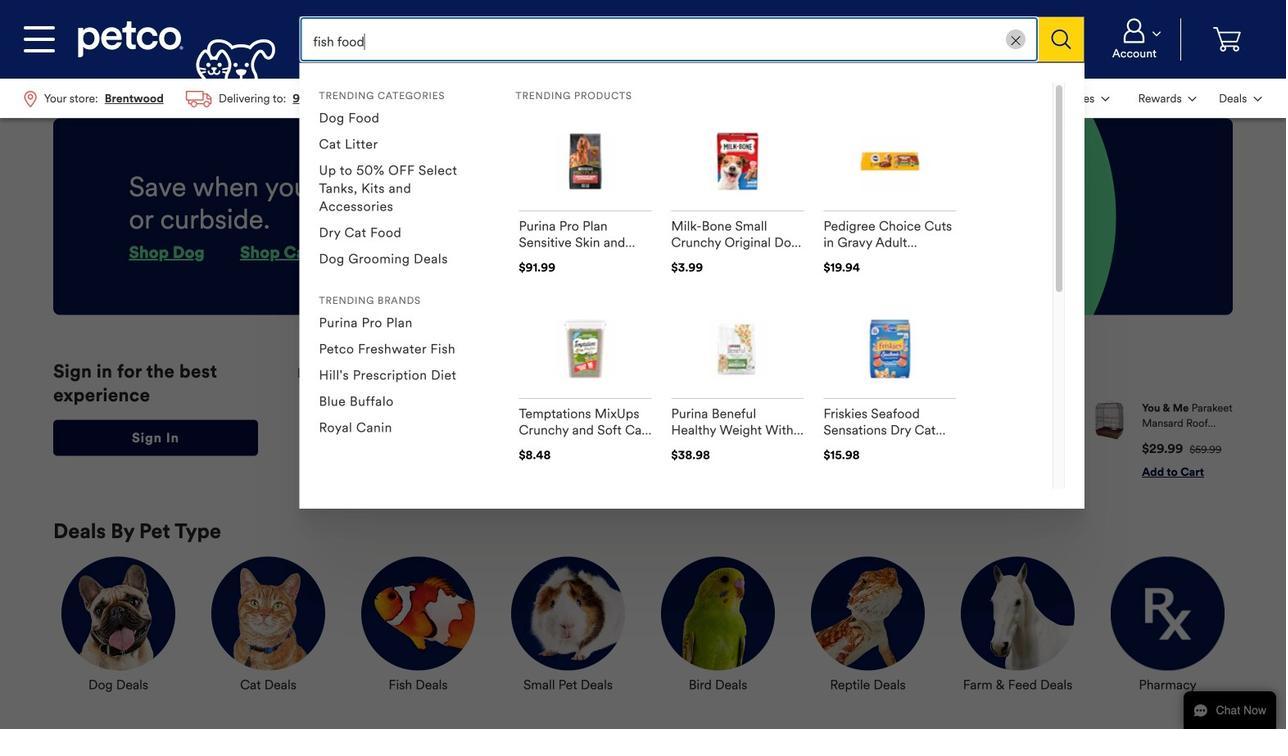 Task type: locate. For each thing, give the bounding box(es) containing it.
1 list item from the left
[[297, 401, 440, 480]]

list item
[[297, 401, 440, 480], [615, 401, 758, 480], [773, 401, 916, 480], [932, 401, 1075, 480], [1090, 401, 1233, 480]]

list
[[13, 79, 337, 119], [1041, 79, 1273, 118], [297, 388, 1233, 493]]

4 list item from the left
[[932, 401, 1075, 480]]

small pet deals image
[[511, 557, 625, 671]]

farm and feed deals image
[[961, 557, 1075, 671]]

pet pharmacy image
[[1111, 557, 1225, 671]]

bird deals image
[[661, 557, 775, 671]]

reptile deals image
[[811, 557, 925, 671]]

3 list item from the left
[[773, 401, 916, 480]]



Task type: vqa. For each thing, say whether or not it's contained in the screenshot.
$13.00
no



Task type: describe. For each thing, give the bounding box(es) containing it.
cat deals image
[[211, 557, 325, 671]]

fish deals image
[[361, 557, 475, 671]]

5 list item from the left
[[1090, 401, 1233, 480]]

2 list item from the left
[[615, 401, 758, 480]]

clear search field text image
[[1012, 36, 1021, 45]]

Search search field
[[299, 16, 1039, 62]]

dog deals image
[[61, 557, 175, 671]]

search image
[[1052, 30, 1072, 49]]



